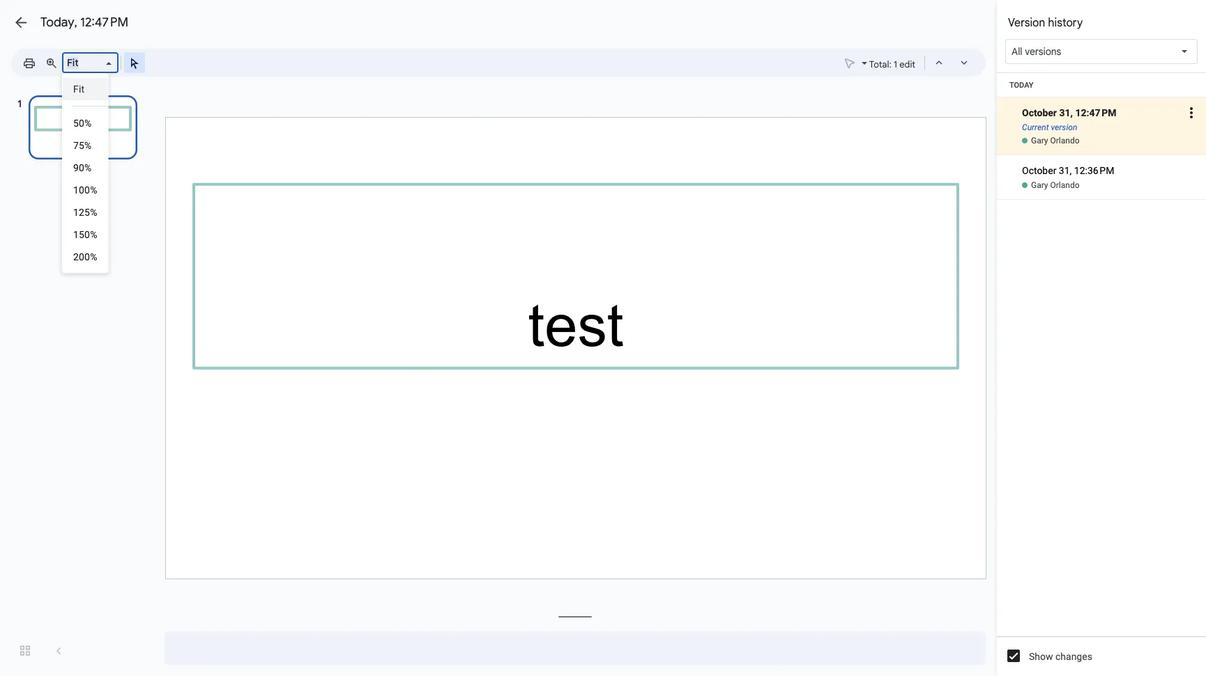 Task type: locate. For each thing, give the bounding box(es) containing it.
2 orlando from the top
[[1050, 181, 1080, 190]]

0 vertical spatial gary
[[1031, 136, 1048, 146]]

more actions image
[[1183, 88, 1200, 138]]

None field
[[62, 52, 119, 73]]

orlando
[[1050, 136, 1080, 146], [1050, 181, 1080, 190]]

navigation
[[0, 82, 153, 677]]

1 gary orlando from the top
[[1031, 136, 1080, 146]]

row group
[[997, 73, 1206, 200]]

list box inside today, 12:47 pm application
[[62, 73, 109, 273]]

mode and view toolbar
[[839, 49, 977, 77]]

main toolbar
[[17, 52, 146, 73]]

0 vertical spatial gary orlando
[[1031, 136, 1080, 146]]

0 vertical spatial orlando
[[1050, 136, 1080, 146]]

all versions option
[[1012, 45, 1061, 59]]

cell
[[997, 155, 1206, 180]]

gary
[[1031, 136, 1048, 146], [1031, 181, 1048, 190]]

row group containing current version
[[997, 73, 1206, 200]]

list box
[[62, 73, 109, 273]]

gary orlando
[[1031, 136, 1080, 146], [1031, 181, 1080, 190]]

row group inside today, 12:47 pm application
[[997, 73, 1206, 200]]

1 vertical spatial gary orlando
[[1031, 181, 1080, 190]]

version
[[1008, 15, 1045, 29]]

total: 1 edit heading
[[869, 56, 915, 73]]

1 vertical spatial orlando
[[1050, 181, 1080, 190]]

fit
[[73, 83, 85, 95]]

12:47 pm
[[80, 14, 128, 30]]

show changes
[[1029, 652, 1092, 663]]

100%
[[73, 184, 97, 196]]

1 orlando from the top
[[1050, 136, 1080, 146]]

list box containing fit
[[62, 73, 109, 273]]

1 vertical spatial gary
[[1031, 181, 1048, 190]]

200%
[[73, 251, 97, 263]]

total:
[[869, 59, 892, 70]]

menu bar banner
[[0, 0, 1206, 83]]

current
[[1022, 123, 1049, 132]]

1
[[894, 59, 897, 70]]

today
[[1010, 81, 1034, 89]]



Task type: vqa. For each thing, say whether or not it's contained in the screenshot.
Me
no



Task type: describe. For each thing, give the bounding box(es) containing it.
current version cell
[[997, 88, 1206, 138]]

today, 12:47 pm application
[[0, 0, 1206, 677]]

changes
[[1056, 652, 1092, 663]]

75%
[[73, 140, 92, 151]]

versions
[[1025, 45, 1061, 58]]

today, 12:47 pm
[[40, 14, 128, 30]]

Zoom text field
[[65, 53, 104, 73]]

1 gary from the top
[[1031, 136, 1048, 146]]

total: 1 edit
[[869, 59, 915, 70]]

2 gary from the top
[[1031, 181, 1048, 190]]

Show changes checkbox
[[1007, 650, 1020, 663]]

today,
[[40, 14, 77, 30]]

Name this version text field
[[1020, 104, 1181, 122]]

all
[[1012, 45, 1022, 58]]

150%
[[73, 229, 97, 241]]

version history
[[1008, 15, 1083, 29]]

navigation inside today, 12:47 pm application
[[0, 82, 153, 677]]

2 gary orlando from the top
[[1031, 181, 1080, 190]]

version history section
[[997, 0, 1206, 677]]

90%
[[73, 162, 92, 174]]

version
[[1051, 123, 1077, 132]]

125%
[[73, 207, 97, 218]]

edit
[[900, 59, 915, 70]]

today heading
[[997, 73, 1206, 98]]

50%
[[73, 117, 92, 129]]

all versions
[[1012, 45, 1061, 58]]

history
[[1048, 15, 1083, 29]]

live pointer settings image
[[858, 54, 867, 59]]

none field inside menu bar banner
[[62, 52, 119, 73]]

current version
[[1022, 123, 1077, 132]]

show
[[1029, 652, 1053, 663]]



